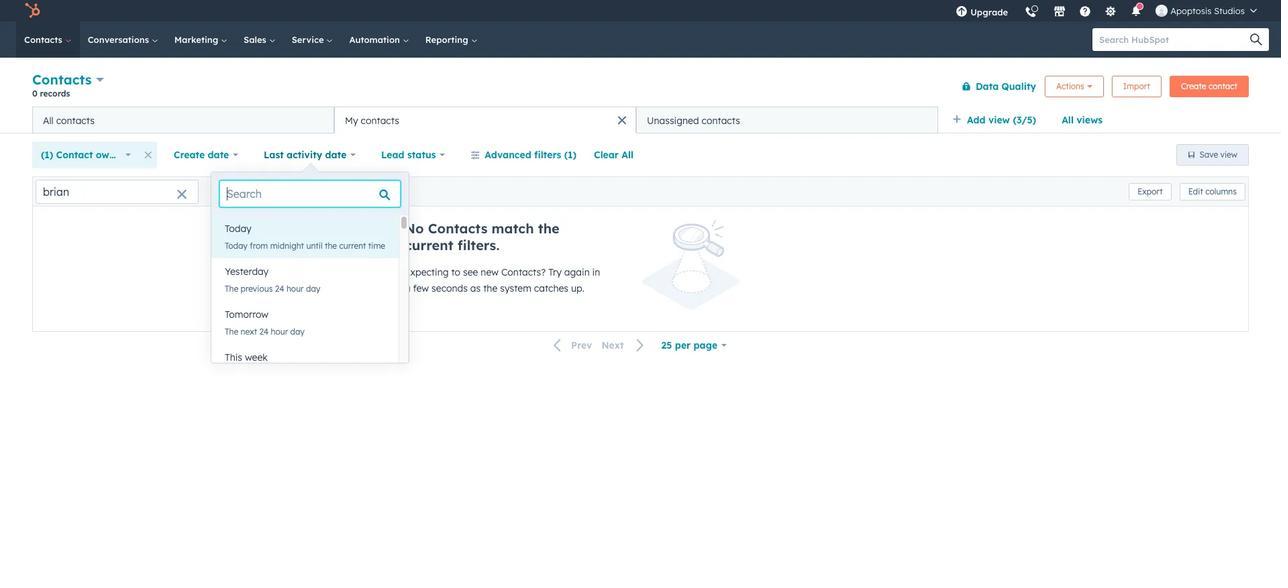Task type: vqa. For each thing, say whether or not it's contained in the screenshot.
onboarding.steps.finalStep.title image
no



Task type: locate. For each thing, give the bounding box(es) containing it.
date down the all contacts button
[[208, 149, 229, 161]]

0 horizontal spatial (1)
[[41, 149, 53, 161]]

0 vertical spatial 24
[[275, 284, 284, 294]]

lead status
[[381, 149, 436, 161]]

today up from
[[225, 223, 252, 235]]

24 right next
[[259, 327, 269, 337]]

list box containing today
[[211, 216, 409, 387]]

24 inside "tomorrow the next 24 hour day"
[[259, 327, 269, 337]]

all right clear
[[622, 149, 634, 161]]

menu
[[948, 0, 1266, 26]]

hour right next
[[271, 327, 288, 337]]

24 for tomorrow
[[259, 327, 269, 337]]

24 right previous
[[275, 284, 284, 294]]

0 horizontal spatial create
[[174, 149, 205, 161]]

apoptosis studios
[[1171, 5, 1245, 16]]

this week
[[225, 352, 268, 364]]

3 contacts from the left
[[702, 114, 740, 127]]

day
[[306, 284, 320, 294], [290, 327, 305, 337]]

0 horizontal spatial 24
[[259, 327, 269, 337]]

view
[[989, 114, 1011, 126], [1221, 150, 1238, 160]]

notifications image
[[1131, 6, 1143, 18]]

save view
[[1200, 150, 1238, 160]]

view right add
[[989, 114, 1011, 126]]

0 vertical spatial hour
[[287, 284, 304, 294]]

contacts up records
[[32, 71, 92, 88]]

Search search field
[[220, 181, 401, 207]]

today button
[[211, 216, 399, 242]]

0 horizontal spatial view
[[989, 114, 1011, 126]]

1 vertical spatial hour
[[271, 327, 288, 337]]

current
[[405, 237, 454, 254], [339, 241, 366, 251]]

1 horizontal spatial create
[[1182, 81, 1207, 91]]

lead status button
[[373, 142, 454, 169]]

contacts right "my"
[[361, 114, 399, 127]]

contacts?
[[501, 267, 546, 279]]

all views
[[1062, 114, 1103, 126]]

create left contact
[[1182, 81, 1207, 91]]

notifications button
[[1125, 0, 1148, 21]]

yesterday button
[[211, 258, 399, 285]]

1 horizontal spatial view
[[1221, 150, 1238, 160]]

1 date from the left
[[208, 149, 229, 161]]

the down yesterday
[[225, 284, 238, 294]]

views
[[1077, 114, 1103, 126]]

contacts down records
[[56, 114, 95, 127]]

1 the from the top
[[225, 284, 238, 294]]

midnight
[[270, 241, 304, 251]]

0 vertical spatial create
[[1182, 81, 1207, 91]]

0 horizontal spatial current
[[339, 241, 366, 251]]

the for tomorrow
[[225, 327, 238, 337]]

filters
[[534, 149, 562, 161]]

contacts
[[56, 114, 95, 127], [361, 114, 399, 127], [702, 114, 740, 127]]

day up tomorrow button
[[306, 284, 320, 294]]

service link
[[284, 21, 341, 58]]

1 horizontal spatial date
[[325, 149, 347, 161]]

upgrade
[[971, 7, 1009, 17]]

search image
[[1251, 34, 1263, 46]]

activity
[[287, 149, 322, 161]]

unassigned
[[647, 114, 699, 127]]

today left from
[[225, 241, 248, 251]]

view inside button
[[1221, 150, 1238, 160]]

create inside button
[[1182, 81, 1207, 91]]

1 vertical spatial contacts
[[32, 71, 92, 88]]

1 horizontal spatial 24
[[275, 284, 284, 294]]

next button
[[597, 337, 653, 355]]

0 horizontal spatial the
[[325, 241, 337, 251]]

all left views
[[1062, 114, 1074, 126]]

match
[[492, 220, 534, 237]]

hour inside yesterday the previous 24 hour day
[[287, 284, 304, 294]]

pagination navigation
[[546, 337, 653, 355]]

1 horizontal spatial contacts
[[361, 114, 399, 127]]

owner
[[96, 149, 125, 161]]

contacts button
[[32, 70, 104, 89]]

1 today from the top
[[225, 223, 252, 235]]

all down 0 records
[[43, 114, 54, 127]]

this
[[225, 352, 242, 364]]

clear all button
[[585, 142, 643, 169]]

advanced
[[485, 149, 532, 161]]

import button
[[1112, 76, 1162, 97]]

today today from midnight until the current time
[[225, 223, 385, 251]]

edit
[[1189, 186, 1204, 196]]

1 contacts from the left
[[56, 114, 95, 127]]

today
[[225, 223, 252, 235], [225, 241, 248, 251]]

list box
[[211, 216, 409, 387]]

(1) left contact
[[41, 149, 53, 161]]

create contact
[[1182, 81, 1238, 91]]

1 vertical spatial the
[[225, 327, 238, 337]]

the inside yesterday the previous 24 hour day
[[225, 284, 238, 294]]

unassigned contacts button
[[637, 107, 939, 134]]

yesterday the previous 24 hour day
[[225, 266, 320, 294]]

0 vertical spatial the
[[225, 284, 238, 294]]

2 horizontal spatial the
[[538, 220, 560, 237]]

0 vertical spatial the
[[538, 220, 560, 237]]

hour up tomorrow button
[[287, 284, 304, 294]]

all contacts button
[[32, 107, 334, 134]]

create date
[[174, 149, 229, 161]]

contacts inside 'button'
[[361, 114, 399, 127]]

the right match
[[538, 220, 560, 237]]

2 vertical spatial the
[[484, 283, 498, 295]]

25 per page button
[[653, 332, 736, 359]]

day up this week "button"
[[290, 327, 305, 337]]

0 horizontal spatial contacts
[[56, 114, 95, 127]]

25 per page
[[662, 340, 718, 352]]

current up expecting
[[405, 237, 454, 254]]

the
[[225, 284, 238, 294], [225, 327, 238, 337]]

marketing link
[[166, 21, 236, 58]]

the right as
[[484, 283, 498, 295]]

day inside "tomorrow the next 24 hour day"
[[290, 327, 305, 337]]

2 contacts from the left
[[361, 114, 399, 127]]

0
[[32, 89, 37, 99]]

view for add
[[989, 114, 1011, 126]]

create inside popup button
[[174, 149, 205, 161]]

tomorrow
[[225, 309, 269, 321]]

apoptosis studios button
[[1148, 0, 1266, 21]]

advanced filters (1) button
[[462, 142, 585, 169]]

contacts
[[24, 34, 65, 45], [32, 71, 92, 88], [428, 220, 488, 237]]

contacts right 'no'
[[428, 220, 488, 237]]

(1) right filters
[[564, 149, 577, 161]]

clear input image
[[177, 190, 187, 200]]

help image
[[1080, 6, 1092, 18]]

export button
[[1129, 183, 1172, 200]]

the inside "tomorrow the next 24 hour day"
[[225, 327, 238, 337]]

1 vertical spatial day
[[290, 327, 305, 337]]

automation
[[349, 34, 403, 45]]

contacts link
[[16, 21, 80, 58]]

contacts right unassigned
[[702, 114, 740, 127]]

until
[[306, 241, 323, 251]]

2 today from the top
[[225, 241, 248, 251]]

create for create contact
[[1182, 81, 1207, 91]]

1 (1) from the left
[[41, 149, 53, 161]]

1 horizontal spatial all
[[622, 149, 634, 161]]

hour
[[287, 284, 304, 294], [271, 327, 288, 337]]

0 horizontal spatial date
[[208, 149, 229, 161]]

Search name, phone, email addresses, or company search field
[[36, 180, 199, 204]]

2 the from the top
[[225, 327, 238, 337]]

2 date from the left
[[325, 149, 347, 161]]

24
[[275, 284, 284, 294], [259, 327, 269, 337]]

24 inside yesterday the previous 24 hour day
[[275, 284, 284, 294]]

calling icon image
[[1025, 7, 1037, 19]]

new
[[481, 267, 499, 279]]

1 vertical spatial 24
[[259, 327, 269, 337]]

2 horizontal spatial all
[[1062, 114, 1074, 126]]

contacts for all contacts
[[56, 114, 95, 127]]

help button
[[1074, 0, 1097, 21]]

next
[[241, 327, 257, 337]]

24 for yesterday
[[275, 284, 284, 294]]

the left next
[[225, 327, 238, 337]]

current left time
[[339, 241, 366, 251]]

add view (3/5)
[[968, 114, 1037, 126]]

1 vertical spatial create
[[174, 149, 205, 161]]

0 vertical spatial view
[[989, 114, 1011, 126]]

view right save
[[1221, 150, 1238, 160]]

expecting
[[405, 267, 449, 279]]

2 (1) from the left
[[564, 149, 577, 161]]

Search HubSpot search field
[[1093, 28, 1258, 51]]

1 horizontal spatial the
[[484, 283, 498, 295]]

1 horizontal spatial (1)
[[564, 149, 577, 161]]

view inside popup button
[[989, 114, 1011, 126]]

contacts down hubspot link at the top of page
[[24, 34, 65, 45]]

contact
[[1209, 81, 1238, 91]]

0 vertical spatial today
[[225, 223, 252, 235]]

last
[[264, 149, 284, 161]]

hour inside "tomorrow the next 24 hour day"
[[271, 327, 288, 337]]

0 vertical spatial day
[[306, 284, 320, 294]]

2 horizontal spatial contacts
[[702, 114, 740, 127]]

day inside yesterday the previous 24 hour day
[[306, 284, 320, 294]]

columns
[[1206, 186, 1237, 196]]

per
[[675, 340, 691, 352]]

(1)
[[41, 149, 53, 161], [564, 149, 577, 161]]

marketplaces image
[[1054, 6, 1066, 18]]

2 vertical spatial contacts
[[428, 220, 488, 237]]

1 horizontal spatial day
[[306, 284, 320, 294]]

date right activity
[[325, 149, 347, 161]]

import
[[1124, 81, 1151, 91]]

1 vertical spatial the
[[325, 241, 337, 251]]

0 horizontal spatial all
[[43, 114, 54, 127]]

1 vertical spatial today
[[225, 241, 248, 251]]

contact
[[56, 149, 93, 161]]

add view (3/5) button
[[944, 107, 1054, 134]]

hour for tomorrow
[[271, 327, 288, 337]]

1 vertical spatial view
[[1221, 150, 1238, 160]]

1 horizontal spatial current
[[405, 237, 454, 254]]

marketplaces button
[[1046, 0, 1074, 21]]

calling icon button
[[1020, 1, 1043, 21]]

the right until
[[325, 241, 337, 251]]

last activity date
[[264, 149, 347, 161]]

create down the all contacts button
[[174, 149, 205, 161]]

the inside today today from midnight until the current time
[[325, 241, 337, 251]]

day for tomorrow
[[290, 327, 305, 337]]

0 horizontal spatial day
[[290, 327, 305, 337]]



Task type: describe. For each thing, give the bounding box(es) containing it.
create for create date
[[174, 149, 205, 161]]

a
[[405, 283, 411, 295]]

no contacts match the current filters.
[[405, 220, 560, 254]]

export
[[1138, 186, 1163, 196]]

expecting to see new contacts? try again in a few seconds as the system catches up.
[[405, 267, 600, 295]]

few
[[413, 283, 429, 295]]

edit columns
[[1189, 186, 1237, 196]]

my
[[345, 114, 358, 127]]

(1) contact owner
[[41, 149, 125, 161]]

hour for yesterday
[[287, 284, 304, 294]]

hubspot link
[[16, 3, 50, 19]]

create contact button
[[1170, 76, 1250, 97]]

prev button
[[546, 337, 597, 355]]

conversations link
[[80, 21, 166, 58]]

upgrade image
[[956, 6, 968, 18]]

(3/5)
[[1013, 114, 1037, 126]]

conversations
[[88, 34, 152, 45]]

all for all contacts
[[43, 114, 54, 127]]

my contacts
[[345, 114, 399, 127]]

prev
[[571, 340, 592, 352]]

edit columns button
[[1180, 183, 1246, 200]]

the inside no contacts match the current filters.
[[538, 220, 560, 237]]

settings image
[[1105, 6, 1117, 18]]

the inside 'expecting to see new contacts? try again in a few seconds as the system catches up.'
[[484, 283, 498, 295]]

contacts for unassigned contacts
[[702, 114, 740, 127]]

sales
[[244, 34, 269, 45]]

filters.
[[458, 237, 500, 254]]

from
[[250, 241, 268, 251]]

date inside popup button
[[208, 149, 229, 161]]

date inside popup button
[[325, 149, 347, 161]]

clear
[[594, 149, 619, 161]]

add
[[968, 114, 986, 126]]

(1) contact owner button
[[32, 142, 139, 169]]

next
[[602, 340, 624, 352]]

this week button
[[211, 344, 399, 371]]

my contacts button
[[334, 107, 637, 134]]

actions button
[[1045, 76, 1104, 97]]

all views link
[[1054, 107, 1112, 134]]

status
[[408, 149, 436, 161]]

tomorrow the next 24 hour day
[[225, 309, 305, 337]]

contacts for my contacts
[[361, 114, 399, 127]]

time
[[369, 241, 385, 251]]

contacts inside no contacts match the current filters.
[[428, 220, 488, 237]]

hubspot image
[[24, 3, 40, 19]]

reporting
[[426, 34, 471, 45]]

in
[[593, 267, 600, 279]]

current inside today today from midnight until the current time
[[339, 241, 366, 251]]

create date button
[[165, 142, 247, 169]]

(1) inside button
[[564, 149, 577, 161]]

save
[[1200, 150, 1219, 160]]

current inside no contacts match the current filters.
[[405, 237, 454, 254]]

data quality button
[[953, 73, 1037, 100]]

save view button
[[1177, 144, 1250, 166]]

quality
[[1002, 80, 1037, 92]]

again
[[565, 267, 590, 279]]

marketing
[[174, 34, 221, 45]]

all for all views
[[1062, 114, 1074, 126]]

contacts banner
[[32, 69, 1250, 107]]

data quality
[[976, 80, 1037, 92]]

(1) inside popup button
[[41, 149, 53, 161]]

last activity date button
[[255, 142, 365, 169]]

contacts inside popup button
[[32, 71, 92, 88]]

all contacts
[[43, 114, 95, 127]]

0 vertical spatial contacts
[[24, 34, 65, 45]]

automation link
[[341, 21, 417, 58]]

tomorrow button
[[211, 301, 399, 328]]

sales link
[[236, 21, 284, 58]]

system
[[500, 283, 532, 295]]

catches
[[534, 283, 569, 295]]

actions
[[1057, 81, 1085, 91]]

view for save
[[1221, 150, 1238, 160]]

menu containing apoptosis studios
[[948, 0, 1266, 26]]

lead
[[381, 149, 405, 161]]

up.
[[571, 283, 585, 295]]

day for yesterday
[[306, 284, 320, 294]]

records
[[40, 89, 70, 99]]

see
[[463, 267, 478, 279]]

the for yesterday
[[225, 284, 238, 294]]

search button
[[1244, 28, 1270, 51]]

page
[[694, 340, 718, 352]]

clear all
[[594, 149, 634, 161]]

tara schultz image
[[1156, 5, 1168, 17]]

service
[[292, 34, 327, 45]]

unassigned contacts
[[647, 114, 740, 127]]

previous
[[241, 284, 273, 294]]

try
[[549, 267, 562, 279]]

yesterday
[[225, 266, 269, 278]]



